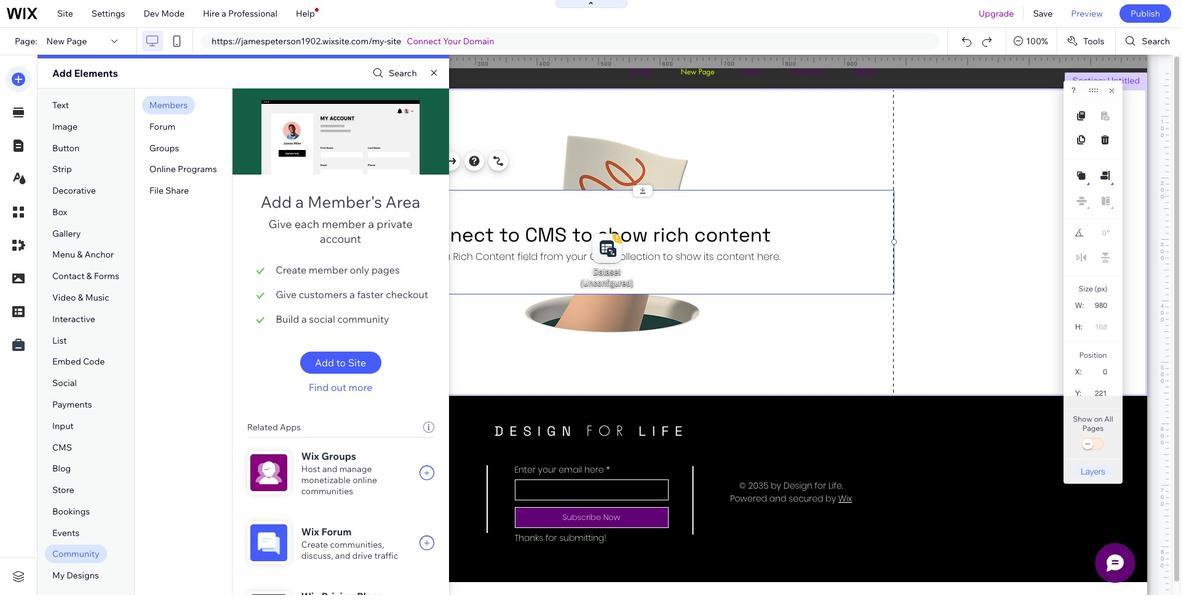 Task type: locate. For each thing, give the bounding box(es) containing it.
1 horizontal spatial settings
[[299, 156, 332, 167]]

1 vertical spatial site
[[348, 357, 366, 369]]

forum up communities, on the left bottom of page
[[322, 526, 352, 539]]

forum inside 'wix forum create communities, discuss, and drive traffic'
[[322, 526, 352, 539]]

member's
[[308, 192, 382, 212]]

payments
[[52, 399, 92, 410]]

search button down site
[[370, 64, 417, 82]]

0 vertical spatial groups
[[149, 143, 179, 154]]

find
[[309, 382, 329, 394]]

0 vertical spatial add
[[52, 67, 72, 79]]

bookings
[[52, 506, 90, 517]]

°
[[1108, 229, 1111, 238]]

social
[[52, 378, 77, 389]]

groups
[[149, 143, 179, 154], [322, 451, 356, 463]]

wix for wix groups
[[301, 451, 319, 463]]

a right hire
[[222, 8, 226, 19]]

https://jamespeterson1902.wixsite.com/my-
[[212, 36, 387, 47]]

blog
[[52, 464, 71, 475]]

wix
[[301, 451, 319, 463], [301, 526, 319, 539]]

site
[[57, 8, 73, 19], [348, 357, 366, 369]]

wix forum create communities, discuss, and drive traffic
[[301, 526, 398, 562]]

tools
[[1084, 36, 1105, 47]]

1 vertical spatial and
[[335, 551, 350, 562]]

100% button
[[1007, 28, 1057, 55]]

create up customers
[[276, 264, 307, 276]]

member
[[322, 217, 366, 231], [309, 264, 348, 276]]

settings up member's at the left of page
[[299, 156, 332, 167]]

1 horizontal spatial groups
[[322, 451, 356, 463]]

0 vertical spatial wix
[[301, 451, 319, 463]]

add for to
[[315, 357, 334, 369]]

give up build
[[276, 289, 297, 301]]

wix up the "discuss,"
[[301, 526, 319, 539]]

0 vertical spatial create
[[276, 264, 307, 276]]

1 vertical spatial search
[[389, 68, 417, 79]]

text
[[52, 100, 69, 111]]

site up new page
[[57, 8, 73, 19]]

site inside 'button'
[[348, 357, 366, 369]]

x:
[[1076, 368, 1082, 377]]

file share
[[149, 185, 189, 196]]

a
[[222, 8, 226, 19], [295, 192, 304, 212], [368, 217, 374, 231], [350, 289, 355, 301], [302, 313, 307, 326]]

my designs
[[52, 571, 99, 582]]

1 vertical spatial create
[[301, 540, 328, 551]]

menu
[[52, 250, 75, 261]]

help
[[296, 8, 315, 19]]

communities,
[[330, 540, 384, 551]]

settings left the dev
[[92, 8, 125, 19]]

0 vertical spatial site
[[57, 8, 73, 19]]

new page
[[47, 36, 87, 47]]

preview
[[1072, 8, 1103, 19]]

0 vertical spatial give
[[269, 217, 292, 231]]

video & music
[[52, 292, 109, 303]]

input
[[52, 421, 74, 432]]

0 vertical spatial search
[[1142, 36, 1171, 47]]

2 horizontal spatial add
[[315, 357, 334, 369]]

store
[[52, 485, 74, 496]]

2 vertical spatial &
[[78, 292, 83, 303]]

& for contact
[[87, 271, 92, 282]]

search down publish button
[[1142, 36, 1171, 47]]

0 horizontal spatial search
[[389, 68, 417, 79]]

800
[[786, 60, 797, 67]]

1 horizontal spatial forum
[[322, 526, 352, 539]]

1 vertical spatial &
[[87, 271, 92, 282]]

faster
[[357, 289, 384, 301]]

professional
[[228, 8, 277, 19]]

image
[[52, 121, 78, 132]]

a left faster
[[350, 289, 355, 301]]

1 vertical spatial wix
[[301, 526, 319, 539]]

add
[[52, 67, 72, 79], [261, 192, 292, 212], [315, 357, 334, 369]]

groups up online at the left of page
[[149, 143, 179, 154]]

on
[[1094, 415, 1103, 424]]

a for social
[[302, 313, 307, 326]]

0 vertical spatial settings
[[92, 8, 125, 19]]

member up customers
[[309, 264, 348, 276]]

member up account
[[322, 217, 366, 231]]

all
[[1105, 415, 1114, 424]]

0 horizontal spatial settings
[[92, 8, 125, 19]]

site right to
[[348, 357, 366, 369]]

0 vertical spatial member
[[322, 217, 366, 231]]

& left forms
[[87, 271, 92, 282]]

& right video
[[78, 292, 83, 303]]

1 vertical spatial give
[[276, 289, 297, 301]]

1 horizontal spatial add
[[261, 192, 292, 212]]

build
[[276, 313, 299, 326]]

settings
[[92, 8, 125, 19], [299, 156, 332, 167]]

give inside "add a member's area give each member a private account"
[[269, 217, 292, 231]]

a for professional
[[222, 8, 226, 19]]

anchor
[[85, 250, 114, 261]]

1 wix from the top
[[301, 451, 319, 463]]

2 wix from the top
[[301, 526, 319, 539]]

2 vertical spatial add
[[315, 357, 334, 369]]

wix inside 'wix forum create communities, discuss, and drive traffic'
[[301, 526, 319, 539]]

1 vertical spatial forum
[[322, 526, 352, 539]]

publish
[[1131, 8, 1161, 19]]

area
[[386, 192, 421, 212]]

0 vertical spatial forum
[[149, 121, 175, 132]]

embed
[[52, 357, 81, 368]]

position
[[1080, 351, 1108, 360]]

1 vertical spatial add
[[261, 192, 292, 212]]

add for a
[[261, 192, 292, 212]]

create left communities, on the left bottom of page
[[301, 540, 328, 551]]

layers button
[[1074, 465, 1113, 478]]

designs
[[67, 571, 99, 582]]

create inside 'wix forum create communities, discuss, and drive traffic'
[[301, 540, 328, 551]]

add elements
[[52, 67, 118, 79]]

customers
[[299, 289, 347, 301]]

out
[[331, 382, 346, 394]]

& for menu
[[77, 250, 83, 261]]

upgrade
[[979, 8, 1015, 19]]

0 vertical spatial &
[[77, 250, 83, 261]]

contact & forms
[[52, 271, 119, 282]]

related
[[247, 422, 278, 433]]

forms
[[94, 271, 119, 282]]

give left "each"
[[269, 217, 292, 231]]

1 vertical spatial groups
[[322, 451, 356, 463]]

& right menu
[[77, 250, 83, 261]]

size (px)
[[1079, 284, 1108, 294]]

700
[[724, 60, 735, 67]]

wix inside wix groups host and manage monetizable online communities
[[301, 451, 319, 463]]

600
[[663, 60, 674, 67]]

1 horizontal spatial search button
[[1117, 28, 1182, 55]]

add inside 'add to site' 'button'
[[315, 357, 334, 369]]

and left drive
[[335, 551, 350, 562]]

find out more
[[309, 382, 373, 394]]

and right the host
[[322, 464, 338, 475]]

give customers a faster checkout
[[276, 289, 428, 301]]

None text field
[[1091, 225, 1107, 241], [1089, 319, 1113, 335], [1089, 364, 1113, 380], [1088, 385, 1113, 402], [1091, 225, 1107, 241], [1089, 319, 1113, 335], [1089, 364, 1113, 380], [1088, 385, 1113, 402]]

save
[[1034, 8, 1053, 19]]

a up "each"
[[295, 192, 304, 212]]

and inside 'wix forum create communities, discuss, and drive traffic'
[[335, 551, 350, 562]]

online programs
[[149, 164, 217, 175]]

forum down the members
[[149, 121, 175, 132]]

a right build
[[302, 313, 307, 326]]

h:
[[1076, 323, 1083, 332]]

add inside "add a member's area give each member a private account"
[[261, 192, 292, 212]]

wix up the host
[[301, 451, 319, 463]]

hire a professional
[[203, 8, 277, 19]]

search button down publish button
[[1117, 28, 1182, 55]]

search down site
[[389, 68, 417, 79]]

1 horizontal spatial site
[[348, 357, 366, 369]]

None text field
[[1089, 297, 1113, 314]]

contact
[[52, 271, 85, 282]]

0 horizontal spatial add
[[52, 67, 72, 79]]

0 horizontal spatial groups
[[149, 143, 179, 154]]

switch
[[1081, 436, 1106, 454]]

to
[[336, 357, 346, 369]]

groups up manage
[[322, 451, 356, 463]]

1 vertical spatial search button
[[370, 64, 417, 82]]

programs
[[178, 164, 217, 175]]

0 vertical spatial and
[[322, 464, 338, 475]]

traffic
[[375, 551, 398, 562]]

pages
[[1083, 424, 1104, 433]]



Task type: describe. For each thing, give the bounding box(es) containing it.
video
[[52, 292, 76, 303]]

w:
[[1076, 302, 1085, 310]]

domain
[[463, 36, 494, 47]]

a for member's
[[295, 192, 304, 212]]

0 horizontal spatial forum
[[149, 121, 175, 132]]

0 horizontal spatial site
[[57, 8, 73, 19]]

layers
[[1081, 467, 1106, 477]]

list
[[52, 335, 67, 346]]

monetizable
[[301, 475, 351, 486]]

gallery
[[52, 228, 81, 239]]

dev
[[144, 8, 159, 19]]

strip
[[52, 164, 72, 175]]

900
[[847, 60, 858, 67]]

mode
[[161, 8, 185, 19]]

online
[[353, 475, 377, 486]]

page
[[67, 36, 87, 47]]

account
[[320, 232, 361, 246]]

checkout
[[386, 289, 428, 301]]

0 vertical spatial search button
[[1117, 28, 1182, 55]]

tools button
[[1058, 28, 1116, 55]]

member inside "add a member's area give each member a private account"
[[322, 217, 366, 231]]

and inside wix groups host and manage monetizable online communities
[[322, 464, 338, 475]]

community
[[338, 313, 389, 326]]

publish button
[[1120, 4, 1172, 23]]

add for elements
[[52, 67, 72, 79]]

& for video
[[78, 292, 83, 303]]

wix for wix forum
[[301, 526, 319, 539]]

new
[[47, 36, 65, 47]]

0 horizontal spatial search button
[[370, 64, 417, 82]]

400
[[539, 60, 551, 67]]

size
[[1079, 284, 1094, 294]]

elements
[[74, 67, 118, 79]]

(px)
[[1095, 284, 1108, 294]]

embed code
[[52, 357, 105, 368]]

save button
[[1024, 0, 1062, 27]]

y:
[[1076, 390, 1082, 398]]

? button
[[1072, 86, 1076, 95]]

add a member's area give each member a private account
[[261, 192, 421, 246]]

box
[[52, 207, 67, 218]]

events
[[52, 528, 80, 539]]

1 vertical spatial settings
[[299, 156, 332, 167]]

only
[[350, 264, 370, 276]]

show
[[1073, 415, 1093, 424]]

menu & anchor
[[52, 250, 114, 261]]

share
[[166, 185, 189, 196]]

?
[[1072, 86, 1076, 95]]

more
[[349, 382, 373, 394]]

groups inside wix groups host and manage monetizable online communities
[[322, 451, 356, 463]]

button
[[52, 143, 80, 154]]

social
[[309, 313, 335, 326]]

wix groups host and manage monetizable online communities
[[301, 451, 377, 497]]

create member only pages
[[276, 264, 400, 276]]

dev mode
[[144, 8, 185, 19]]

communities
[[301, 486, 353, 497]]

host
[[301, 464, 321, 475]]

your
[[443, 36, 461, 47]]

interactive
[[52, 314, 95, 325]]

add to site
[[315, 357, 366, 369]]

discuss,
[[301, 551, 333, 562]]

my
[[52, 571, 65, 582]]

cms
[[52, 442, 72, 453]]

decorative
[[52, 185, 96, 196]]

untitled
[[1108, 75, 1140, 86]]

300
[[478, 60, 489, 67]]

preview button
[[1062, 0, 1113, 27]]

find out more button
[[300, 382, 381, 394]]

500
[[601, 60, 612, 67]]

connect
[[407, 36, 441, 47]]

music
[[85, 292, 109, 303]]

code
[[83, 357, 105, 368]]

a left 'private'
[[368, 217, 374, 231]]

https://jamespeterson1902.wixsite.com/my-site connect your domain
[[212, 36, 494, 47]]

members
[[149, 100, 188, 111]]

each
[[295, 217, 319, 231]]

show on all pages
[[1073, 415, 1114, 433]]

1 vertical spatial member
[[309, 264, 348, 276]]

1 horizontal spatial search
[[1142, 36, 1171, 47]]

drive
[[352, 551, 373, 562]]

community
[[52, 549, 99, 560]]



Task type: vqa. For each thing, say whether or not it's contained in the screenshot.
THE 100% button at the right top
yes



